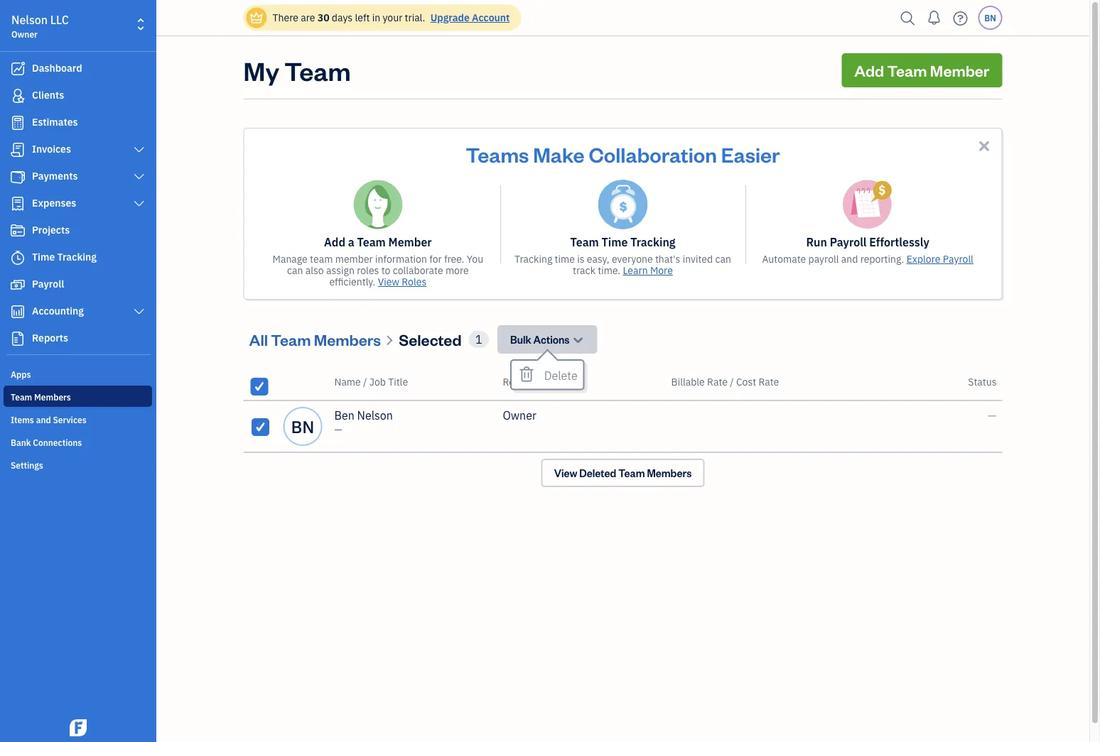Task type: locate. For each thing, give the bounding box(es) containing it.
—
[[988, 408, 997, 423], [334, 423, 342, 436]]

add inside button
[[855, 60, 884, 80]]

search image
[[897, 7, 919, 29]]

0 horizontal spatial time
[[32, 251, 55, 264]]

can inside manage team member information for free. you can also assign roles to collaborate more efficiently.
[[287, 264, 303, 277]]

payroll
[[830, 235, 867, 250], [943, 253, 974, 266], [32, 278, 64, 291]]

services
[[53, 414, 87, 426]]

members
[[314, 329, 381, 350], [34, 392, 71, 403], [647, 467, 692, 480]]

invoice image
[[9, 143, 26, 157]]

all
[[249, 329, 268, 350]]

check image for owner
[[254, 420, 267, 434]]

nelson
[[11, 12, 48, 27], [357, 408, 393, 423]]

make
[[533, 141, 585, 167]]

0 horizontal spatial can
[[287, 264, 303, 277]]

2 chevron large down image from the top
[[133, 306, 146, 318]]

expense image
[[9, 197, 26, 211]]

payments
[[32, 170, 78, 183]]

0 horizontal spatial add
[[324, 235, 345, 250]]

0 horizontal spatial /
[[363, 376, 367, 389]]

crown image
[[249, 10, 264, 25]]

0 horizontal spatial nelson
[[11, 12, 48, 27]]

more
[[650, 264, 673, 277]]

1 vertical spatial members
[[34, 392, 71, 403]]

/ left job
[[363, 376, 367, 389]]

team
[[285, 53, 351, 87], [888, 60, 927, 80], [357, 235, 386, 250], [570, 235, 599, 250], [271, 329, 311, 350], [11, 392, 32, 403], [619, 467, 645, 480]]

chevron large down image down the payments link
[[133, 198, 146, 210]]

0 vertical spatial members
[[314, 329, 381, 350]]

0 horizontal spatial member
[[389, 235, 432, 250]]

2 horizontal spatial members
[[647, 467, 692, 480]]

chart image
[[9, 305, 26, 319]]

chevron large down image up the payments link
[[133, 144, 146, 156]]

0 vertical spatial bn
[[985, 12, 996, 23]]

billable rate / cost rate
[[671, 376, 779, 389]]

1 horizontal spatial and
[[842, 253, 858, 266]]

collaboration
[[589, 141, 717, 167]]

0 horizontal spatial payroll
[[32, 278, 64, 291]]

1 horizontal spatial bn
[[985, 12, 996, 23]]

0 vertical spatial member
[[930, 60, 990, 80]]

members inside button
[[314, 329, 381, 350]]

1 vertical spatial time
[[32, 251, 55, 264]]

1 horizontal spatial member
[[930, 60, 990, 80]]

client image
[[9, 89, 26, 103]]

30
[[318, 11, 330, 24]]

invoices
[[32, 143, 71, 156]]

my
[[243, 53, 279, 87]]

0 vertical spatial add
[[855, 60, 884, 80]]

owner up dashboard icon
[[11, 28, 38, 40]]

collaborate
[[393, 264, 443, 277]]

chevron large down image
[[133, 144, 146, 156], [133, 171, 146, 183]]

information
[[375, 253, 427, 266]]

add a team member
[[324, 235, 432, 250]]

1 horizontal spatial /
[[730, 376, 734, 389]]

automate
[[762, 253, 806, 266]]

team down the search icon
[[888, 60, 927, 80]]

2 horizontal spatial payroll
[[943, 253, 974, 266]]

1 vertical spatial and
[[36, 414, 51, 426]]

1 horizontal spatial time
[[602, 235, 628, 250]]

time inside main element
[[32, 251, 55, 264]]

run
[[806, 235, 827, 250]]

0 horizontal spatial members
[[34, 392, 71, 403]]

team inside "add team member" button
[[888, 60, 927, 80]]

bn left 'ben'
[[291, 416, 315, 438]]

delete button
[[512, 361, 583, 389]]

1 horizontal spatial owner
[[503, 408, 537, 423]]

run payroll effortlessly image
[[843, 180, 893, 230]]

payroll link
[[4, 272, 152, 298]]

name / job title
[[334, 376, 408, 389]]

bn
[[985, 12, 996, 23], [291, 416, 315, 438]]

0 vertical spatial chevron large down image
[[133, 198, 146, 210]]

invited
[[683, 253, 713, 266]]

report image
[[9, 332, 26, 346]]

team right all
[[271, 329, 311, 350]]

run payroll effortlessly automate payroll and reporting. explore payroll
[[762, 235, 974, 266]]

1 horizontal spatial rate
[[759, 376, 779, 389]]

1 horizontal spatial view
[[554, 467, 578, 480]]

bank
[[11, 437, 31, 449]]

2 chevron large down image from the top
[[133, 171, 146, 183]]

can
[[715, 253, 731, 266], [287, 264, 303, 277]]

can left also
[[287, 264, 303, 277]]

bn right go to help image
[[985, 12, 996, 23]]

left
[[355, 11, 370, 24]]

add a team member image
[[353, 180, 403, 230]]

and inside run payroll effortlessly automate payroll and reporting. explore payroll
[[842, 253, 858, 266]]

members inside main element
[[34, 392, 71, 403]]

my team
[[243, 53, 351, 87]]

1 vertical spatial member
[[389, 235, 432, 250]]

1 vertical spatial nelson
[[357, 408, 393, 423]]

1 horizontal spatial can
[[715, 253, 731, 266]]

bn button
[[978, 6, 1003, 30]]

clients link
[[4, 83, 152, 109]]

explore
[[907, 253, 941, 266]]

tracking left time at top
[[515, 253, 553, 266]]

tracking up that's
[[631, 235, 676, 250]]

member inside button
[[930, 60, 990, 80]]

effortlessly
[[870, 235, 930, 250]]

team down apps
[[11, 392, 32, 403]]

1 / from the left
[[363, 376, 367, 389]]

1 horizontal spatial payroll
[[830, 235, 867, 250]]

— down name
[[334, 423, 342, 436]]

and right the items
[[36, 414, 51, 426]]

can for add a team member
[[287, 264, 303, 277]]

chevron large down image for payments
[[133, 171, 146, 183]]

owner
[[11, 28, 38, 40], [503, 408, 537, 423]]

rate left cost on the right bottom
[[707, 376, 728, 389]]

ben
[[334, 408, 355, 423]]

nelson inside nelson llc owner
[[11, 12, 48, 27]]

check image
[[253, 380, 266, 394], [254, 420, 267, 434]]

chevrondown image
[[572, 333, 585, 347]]

chevron large down image inside "accounting" link
[[133, 306, 146, 318]]

team right a
[[357, 235, 386, 250]]

2 / from the left
[[730, 376, 734, 389]]

payroll right explore
[[943, 253, 974, 266]]

1 vertical spatial check image
[[254, 420, 267, 434]]

nelson right 'ben'
[[357, 408, 393, 423]]

0 vertical spatial owner
[[11, 28, 38, 40]]

/
[[363, 376, 367, 389], [730, 376, 734, 389]]

chevron large down image up expenses link
[[133, 171, 146, 183]]

team right the deleted
[[619, 467, 645, 480]]

view left the deleted
[[554, 467, 578, 480]]

1 vertical spatial payroll
[[943, 253, 974, 266]]

0 horizontal spatial view
[[378, 275, 400, 289]]

add for add team member
[[855, 60, 884, 80]]

payroll up payroll
[[830, 235, 867, 250]]

project image
[[9, 224, 26, 238]]

go to help image
[[949, 7, 972, 29]]

chevron large down image inside expenses link
[[133, 198, 146, 210]]

title
[[388, 376, 408, 389]]

1 vertical spatial chevron large down image
[[133, 306, 146, 318]]

manage
[[273, 253, 308, 266]]

1 horizontal spatial add
[[855, 60, 884, 80]]

add
[[855, 60, 884, 80], [324, 235, 345, 250]]

time right timer icon
[[32, 251, 55, 264]]

for
[[429, 253, 442, 266]]

0 horizontal spatial —
[[334, 423, 342, 436]]

view left roles
[[378, 275, 400, 289]]

/ left cost on the right bottom
[[730, 376, 734, 389]]

rate right cost on the right bottom
[[759, 376, 779, 389]]

2 vertical spatial payroll
[[32, 278, 64, 291]]

chevron large down image for accounting
[[133, 306, 146, 318]]

and
[[842, 253, 858, 266], [36, 414, 51, 426]]

0 vertical spatial and
[[842, 253, 858, 266]]

time tracking
[[32, 251, 97, 264]]

and right payroll
[[842, 253, 858, 266]]

team inside the view deleted team members link
[[619, 467, 645, 480]]

0 horizontal spatial rate
[[707, 376, 728, 389]]

dashboard
[[32, 61, 82, 75]]

1 vertical spatial add
[[324, 235, 345, 250]]

view roles
[[378, 275, 427, 289]]

role
[[503, 376, 523, 389]]

are
[[301, 11, 315, 24]]

1 vertical spatial view
[[554, 467, 578, 480]]

tracking
[[631, 235, 676, 250], [57, 251, 97, 264], [515, 253, 553, 266]]

payroll up accounting at the top
[[32, 278, 64, 291]]

accounting link
[[4, 299, 152, 325]]

1 horizontal spatial nelson
[[357, 408, 393, 423]]

owner down role
[[503, 408, 537, 423]]

view deleted team members link
[[541, 459, 705, 488]]

time tracking link
[[4, 245, 152, 271]]

all team members button
[[249, 328, 381, 351]]

1 vertical spatial chevron large down image
[[133, 171, 146, 183]]

team
[[310, 253, 333, 266]]

1 horizontal spatial tracking
[[515, 253, 553, 266]]

add team member
[[855, 60, 990, 80]]

time
[[602, 235, 628, 250], [32, 251, 55, 264]]

settings
[[11, 460, 43, 471]]

money image
[[9, 278, 26, 292]]

close image
[[976, 138, 993, 154]]

tracking down projects link
[[57, 251, 97, 264]]

— down status
[[988, 408, 997, 423]]

can right invited
[[715, 253, 731, 266]]

0 horizontal spatial and
[[36, 414, 51, 426]]

team up is
[[570, 235, 599, 250]]

items
[[11, 414, 34, 426]]

trial.
[[405, 11, 425, 24]]

member up information
[[389, 235, 432, 250]]

0 vertical spatial nelson
[[11, 12, 48, 27]]

team time tracking image
[[598, 180, 648, 230]]

0 vertical spatial view
[[378, 275, 400, 289]]

2 rate from the left
[[759, 376, 779, 389]]

— inside ben nelson —
[[334, 423, 342, 436]]

0 vertical spatial check image
[[253, 380, 266, 394]]

freshbooks image
[[67, 720, 90, 737]]

1 chevron large down image from the top
[[133, 144, 146, 156]]

manage team member information for free. you can also assign roles to collaborate more efficiently.
[[273, 253, 483, 289]]

0 horizontal spatial bn
[[291, 416, 315, 438]]

2 vertical spatial members
[[647, 467, 692, 480]]

1 rate from the left
[[707, 376, 728, 389]]

1 horizontal spatial members
[[314, 329, 381, 350]]

nelson left "llc"
[[11, 12, 48, 27]]

bulk actions button
[[498, 326, 598, 354]]

add team member button
[[842, 53, 1003, 87]]

main element
[[0, 0, 192, 743]]

everyone
[[612, 253, 653, 266]]

items and services
[[11, 414, 87, 426]]

reports
[[32, 332, 68, 345]]

0 horizontal spatial owner
[[11, 28, 38, 40]]

payroll inside main element
[[32, 278, 64, 291]]

can for team time tracking
[[715, 253, 731, 266]]

expenses
[[32, 197, 76, 210]]

projects link
[[4, 218, 152, 244]]

0 horizontal spatial tracking
[[57, 251, 97, 264]]

team down 30
[[285, 53, 351, 87]]

chevron large down image
[[133, 198, 146, 210], [133, 306, 146, 318]]

1 chevron large down image from the top
[[133, 198, 146, 210]]

time up easy,
[[602, 235, 628, 250]]

can inside tracking time is easy, everyone that's invited can track time.
[[715, 253, 731, 266]]

reports link
[[4, 326, 152, 352]]

you
[[467, 253, 483, 266]]

estimate image
[[9, 116, 26, 130]]

0 vertical spatial chevron large down image
[[133, 144, 146, 156]]

chevron large down image down payroll link
[[133, 306, 146, 318]]

member down go to help image
[[930, 60, 990, 80]]

1 horizontal spatial —
[[988, 408, 997, 423]]



Task type: describe. For each thing, give the bounding box(es) containing it.
time
[[555, 253, 575, 266]]

a
[[348, 235, 355, 250]]

apps
[[11, 369, 31, 380]]

easy,
[[587, 253, 610, 266]]

track
[[573, 264, 596, 277]]

to
[[382, 264, 391, 277]]

teams make collaboration easier
[[466, 141, 780, 167]]

invoices link
[[4, 137, 152, 163]]

items and services link
[[4, 409, 152, 430]]

free.
[[444, 253, 464, 266]]

roles
[[357, 264, 379, 277]]

view deleted team members
[[554, 467, 692, 480]]

easier
[[721, 141, 780, 167]]

tracking inside main element
[[57, 251, 97, 264]]

team members
[[11, 392, 71, 403]]

team inside team members link
[[11, 392, 32, 403]]

upgrade
[[431, 11, 470, 24]]

name
[[334, 376, 361, 389]]

there are 30 days left in your trial. upgrade account
[[273, 11, 510, 24]]

llc
[[50, 12, 69, 27]]

tracking time is easy, everyone that's invited can track time.
[[515, 253, 731, 277]]

2 horizontal spatial tracking
[[631, 235, 676, 250]]

timer image
[[9, 251, 26, 265]]

there
[[273, 11, 298, 24]]

dashboard image
[[9, 62, 26, 76]]

tracking inside tracking time is easy, everyone that's invited can track time.
[[515, 253, 553, 266]]

chevron large down image for invoices
[[133, 144, 146, 156]]

bulk
[[510, 333, 531, 347]]

nelson inside ben nelson —
[[357, 408, 393, 423]]

settings link
[[4, 454, 152, 476]]

learn more
[[623, 264, 673, 277]]

days
[[332, 11, 353, 24]]

actions
[[534, 333, 570, 347]]

is
[[577, 253, 585, 266]]

team time tracking
[[570, 235, 676, 250]]

assign
[[326, 264, 355, 277]]

more
[[446, 264, 469, 277]]

teams
[[466, 141, 529, 167]]

status
[[968, 376, 997, 389]]

0 vertical spatial payroll
[[830, 235, 867, 250]]

view for view roles
[[378, 275, 400, 289]]

delete
[[544, 368, 578, 383]]

view for view deleted team members
[[554, 467, 578, 480]]

also
[[305, 264, 324, 277]]

team inside the "all team members" button
[[271, 329, 311, 350]]

team members link
[[4, 386, 152, 407]]

estimates link
[[4, 110, 152, 136]]

and inside 'link'
[[36, 414, 51, 426]]

account
[[472, 11, 510, 24]]

member
[[335, 253, 373, 266]]

clients
[[32, 89, 64, 102]]

add for add a team member
[[324, 235, 345, 250]]

check image for role
[[253, 380, 266, 394]]

dashboard link
[[4, 56, 152, 82]]

upgrade account link
[[428, 11, 510, 24]]

estimates
[[32, 116, 78, 129]]

bank connections
[[11, 437, 82, 449]]

1 vertical spatial bn
[[291, 416, 315, 438]]

bank connections link
[[4, 431, 152, 453]]

expenses link
[[4, 191, 152, 217]]

learn
[[623, 264, 648, 277]]

payroll
[[809, 253, 839, 266]]

cost
[[736, 376, 756, 389]]

that's
[[655, 253, 681, 266]]

efficiently.
[[329, 275, 376, 289]]

nelson llc owner
[[11, 12, 69, 40]]

accounting
[[32, 305, 84, 318]]

payment image
[[9, 170, 26, 184]]

bn inside the bn dropdown button
[[985, 12, 996, 23]]

roles
[[402, 275, 427, 289]]

1 vertical spatial owner
[[503, 408, 537, 423]]

time.
[[598, 264, 621, 277]]

chevron large down image for expenses
[[133, 198, 146, 210]]

owner inside nelson llc owner
[[11, 28, 38, 40]]

connections
[[33, 437, 82, 449]]

bulk actions
[[510, 333, 570, 347]]

0 vertical spatial time
[[602, 235, 628, 250]]

1
[[476, 332, 482, 347]]

notifications image
[[923, 4, 946, 32]]

in
[[372, 11, 380, 24]]

deleted
[[580, 467, 617, 480]]



Task type: vqa. For each thing, say whether or not it's contained in the screenshot.
"client" image
yes



